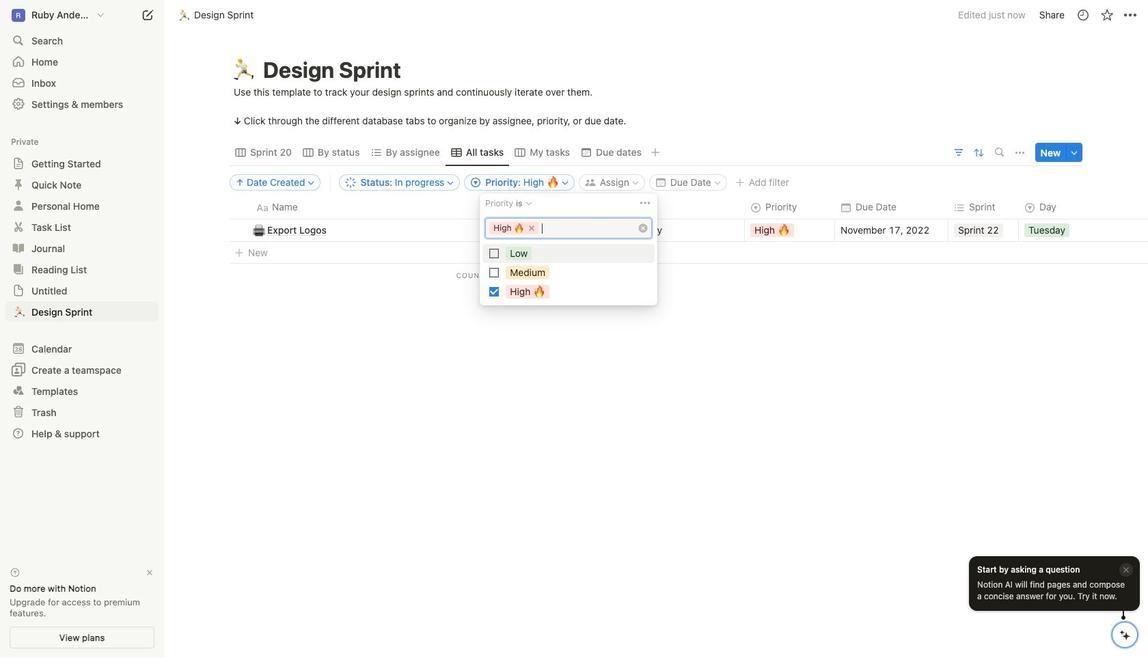 Task type: vqa. For each thing, say whether or not it's contained in the screenshot.
fourth Open icon from the bottom of the page
yes



Task type: describe. For each thing, give the bounding box(es) containing it.
🏃 image
[[232, 54, 256, 86]]

1 open image from the top
[[14, 159, 23, 167]]

1 open image from the top
[[14, 223, 23, 231]]

4 tab from the left
[[445, 143, 509, 162]]

2 open image from the top
[[14, 244, 23, 252]]

sort image
[[972, 145, 986, 160]]

add view image
[[650, 148, 660, 157]]

new page image
[[139, 7, 156, 23]]

1 horizontal spatial 🔥 image
[[778, 222, 790, 237]]

0 vertical spatial 🏃 image
[[178, 7, 191, 23]]

6 open image from the top
[[14, 308, 23, 316]]

5 open image from the top
[[14, 286, 23, 295]]

5 tab from the left
[[509, 143, 575, 162]]

filter image
[[953, 147, 964, 158]]

1 vertical spatial 🏃 image
[[14, 303, 26, 319]]

1 tab from the left
[[230, 143, 297, 162]]

🖨 image
[[253, 222, 265, 238]]

dismiss image
[[145, 568, 154, 577]]

search image
[[995, 148, 1004, 157]]



Task type: locate. For each thing, give the bounding box(es) containing it.
6 tab from the left
[[575, 143, 647, 162]]

3 open image from the top
[[14, 202, 23, 210]]

None text field
[[542, 222, 634, 235]]

open image
[[14, 223, 23, 231], [14, 244, 23, 252]]

open image
[[14, 159, 23, 167], [14, 180, 23, 189], [14, 202, 23, 210], [14, 265, 23, 273], [14, 286, 23, 295], [14, 308, 23, 316]]

0 vertical spatial open image
[[14, 223, 23, 231]]

🔥 image
[[778, 222, 790, 237], [533, 283, 545, 299]]

1 vertical spatial 🔥 image
[[533, 283, 545, 299]]

2 tab from the left
[[297, 143, 365, 162]]

tab
[[230, 143, 297, 162], [297, 143, 365, 162], [365, 143, 445, 162], [445, 143, 509, 162], [509, 143, 575, 162], [575, 143, 647, 162]]

favorite image
[[1100, 8, 1114, 22]]

0 horizontal spatial 🔥 image
[[533, 283, 545, 299]]

0 vertical spatial 🔥 image
[[778, 222, 790, 237]]

🏃 change page icon image
[[12, 303, 26, 319]]

2 open image from the top
[[14, 180, 23, 189]]

3 tab from the left
[[365, 143, 445, 162]]

close tooltip image
[[1122, 565, 1130, 575]]

1 horizontal spatial 🏃 image
[[178, 7, 191, 23]]

0 horizontal spatial 🏃 image
[[14, 303, 26, 319]]

1 vertical spatial open image
[[14, 244, 23, 252]]

🏃 image
[[178, 7, 191, 23], [14, 303, 26, 319]]

tab list
[[230, 139, 949, 166]]

🔥 image
[[514, 221, 524, 235]]

updates image
[[1076, 8, 1090, 22]]

4 open image from the top
[[14, 265, 23, 273]]



